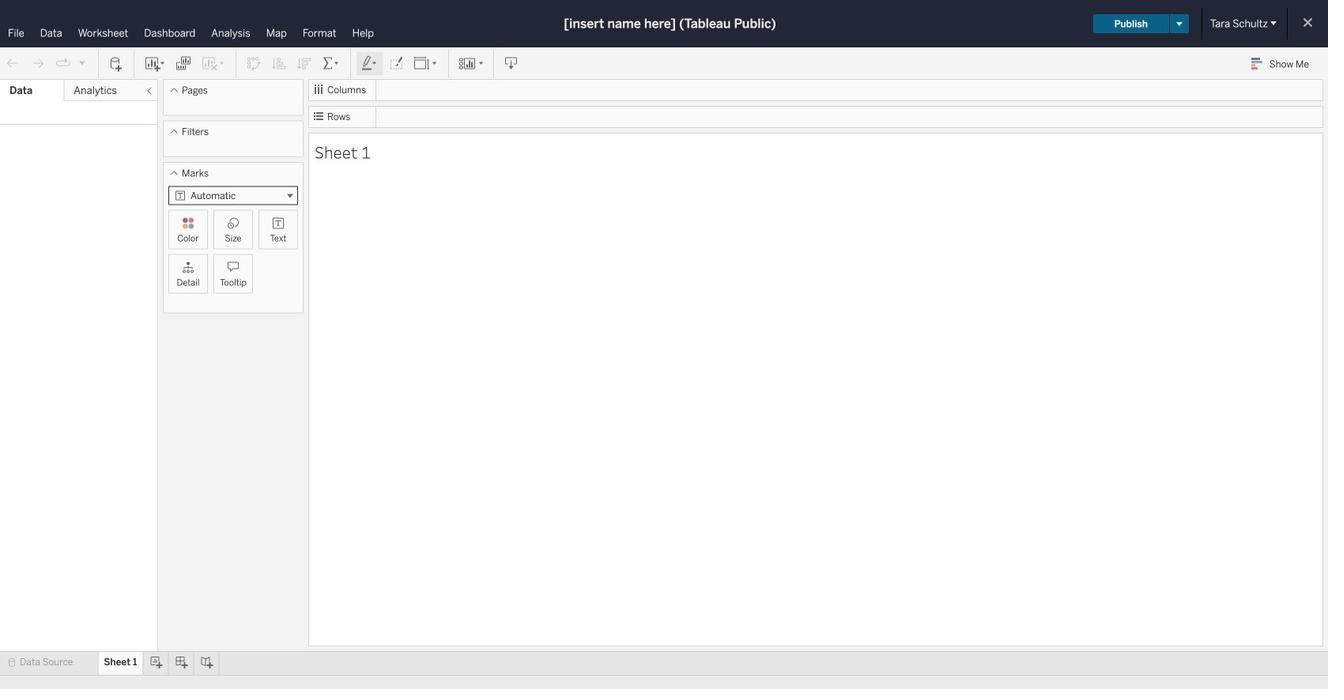 Task type: describe. For each thing, give the bounding box(es) containing it.
sort ascending image
[[271, 56, 287, 72]]

format workbook image
[[388, 56, 404, 72]]

download image
[[504, 56, 520, 72]]

collapse image
[[145, 86, 154, 96]]

new data source image
[[108, 56, 124, 72]]

swap rows and columns image
[[246, 56, 262, 72]]

replay animation image
[[78, 58, 87, 67]]

replay animation image
[[55, 56, 71, 71]]

duplicate image
[[176, 56, 191, 72]]



Task type: locate. For each thing, give the bounding box(es) containing it.
totals image
[[322, 56, 341, 72]]

redo image
[[30, 56, 46, 72]]

highlight image
[[361, 56, 379, 72]]

clear sheet image
[[201, 56, 226, 72]]

sort descending image
[[297, 56, 312, 72]]

fit image
[[414, 56, 439, 72]]

show/hide cards image
[[459, 56, 484, 72]]

new worksheet image
[[144, 56, 166, 72]]

undo image
[[5, 56, 21, 72]]



Task type: vqa. For each thing, say whether or not it's contained in the screenshot.
topmost Explore
no



